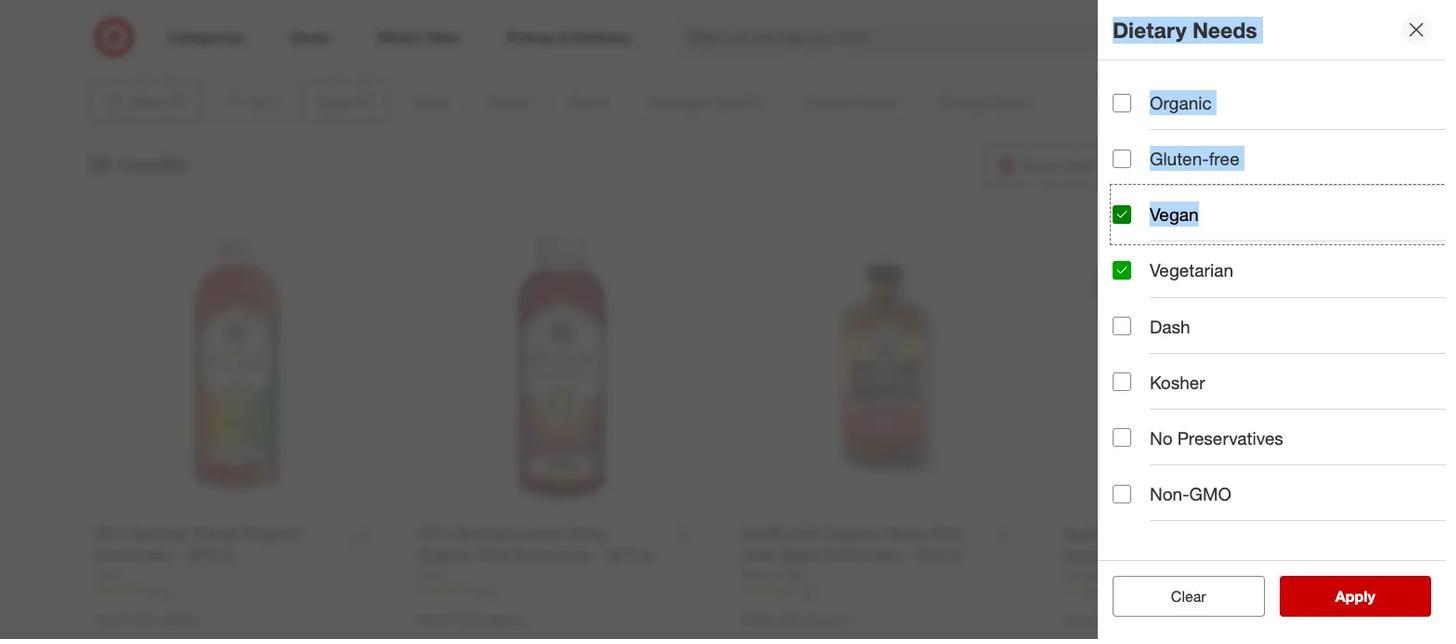 Task type: locate. For each thing, give the bounding box(es) containing it.
needs
[[1193, 16, 1258, 42]]

eligible down 311
[[808, 612, 849, 628]]

free
[[1209, 148, 1240, 169]]

snap ebt eligible down 311
[[741, 612, 849, 628]]

eligible for 114
[[161, 612, 202, 628]]

eligible
[[161, 612, 202, 628], [484, 612, 525, 628], [808, 612, 849, 628], [1131, 613, 1172, 629]]

Kosher checkbox
[[1113, 373, 1132, 391]]

as
[[1205, 145, 1222, 164]]

today
[[1325, 145, 1363, 164]]

114
[[152, 585, 171, 599]]

141
[[476, 585, 494, 599]]

apply button
[[1280, 576, 1432, 617]]

eligible down 141
[[484, 612, 525, 628]]

at
[[1205, 166, 1219, 185]]

snap for 141
[[418, 612, 453, 628]]

kosher
[[1150, 371, 1206, 393]]

ebt
[[133, 612, 157, 628], [456, 612, 481, 628], [780, 612, 804, 628], [1103, 613, 1127, 629]]

snap ebt eligible down 141
[[418, 612, 525, 628]]

search
[[1126, 29, 1170, 48]]

eligible down 114
[[161, 612, 202, 628]]

snap ebt eligible down 114
[[95, 612, 202, 628]]

results
[[118, 150, 187, 176]]

snap ebt eligible for 114
[[95, 612, 202, 628]]

advertisement region
[[166, 0, 1281, 43]]

Gluten-free checkbox
[[1113, 149, 1132, 168]]

search button
[[1126, 17, 1170, 61]]

non-
[[1150, 483, 1190, 505]]

snap ebt eligible
[[95, 612, 202, 628], [418, 612, 525, 628], [741, 612, 849, 628], [1065, 613, 1172, 629]]

Dash checkbox
[[1113, 317, 1132, 336]]

gluten-free
[[1150, 148, 1240, 169]]

311 link
[[741, 584, 1028, 600]]

as soon as 12pm today
[[1205, 145, 1363, 164]]

No Preservatives checkbox
[[1113, 429, 1132, 447]]

ebt for 141
[[456, 612, 481, 628]]

dietary needs
[[1113, 16, 1258, 42]]

Vegetarian checkbox
[[1113, 261, 1132, 280]]

clear button
[[1113, 576, 1265, 617]]

dash
[[1150, 316, 1191, 337]]

dietary
[[1113, 16, 1187, 42]]

vegan
[[1150, 204, 1199, 225]]

snap
[[95, 612, 130, 628], [418, 612, 453, 628], [741, 612, 776, 628], [1065, 613, 1100, 629]]

snap ebt eligible for 311
[[741, 612, 849, 628]]

Vegan checkbox
[[1113, 205, 1132, 224]]

vegetarian
[[1150, 260, 1234, 281]]

eligible for 311
[[808, 612, 849, 628]]



Task type: vqa. For each thing, say whether or not it's contained in the screenshot.
"Kosher"
yes



Task type: describe. For each thing, give the bounding box(es) containing it.
snap for 114
[[95, 612, 130, 628]]

eligible for 141
[[484, 612, 525, 628]]

sponsored
[[1226, 44, 1281, 58]]

apply
[[1336, 587, 1376, 606]]

311
[[799, 585, 818, 599]]

141 link
[[418, 584, 704, 600]]

ebt for 114
[[133, 612, 157, 628]]

organic
[[1150, 92, 1212, 113]]

no
[[1150, 427, 1173, 449]]

35
[[88, 150, 112, 176]]

snap ebt eligible down clear
[[1065, 613, 1172, 629]]

114 link
[[95, 584, 381, 600]]

Non-GMO checkbox
[[1113, 485, 1132, 503]]

gmo
[[1190, 483, 1232, 505]]

snap for 311
[[741, 612, 776, 628]]

eligible down clear
[[1131, 613, 1172, 629]]

snap ebt eligible for 141
[[418, 612, 525, 628]]

gluten-
[[1150, 148, 1209, 169]]

12pm
[[1283, 145, 1321, 164]]

non-gmo
[[1150, 483, 1232, 505]]

dietary needs dialog
[[1098, 0, 1447, 639]]

What can we help you find? suggestions appear below search field
[[676, 17, 1139, 58]]

35 results
[[88, 150, 187, 176]]

Organic checkbox
[[1113, 93, 1132, 112]]

soon
[[1227, 145, 1259, 164]]

no preservatives
[[1150, 427, 1284, 449]]

preservatives
[[1178, 427, 1284, 449]]

clear
[[1172, 587, 1207, 606]]

ebt for 311
[[780, 612, 804, 628]]

as
[[1264, 145, 1279, 164]]



